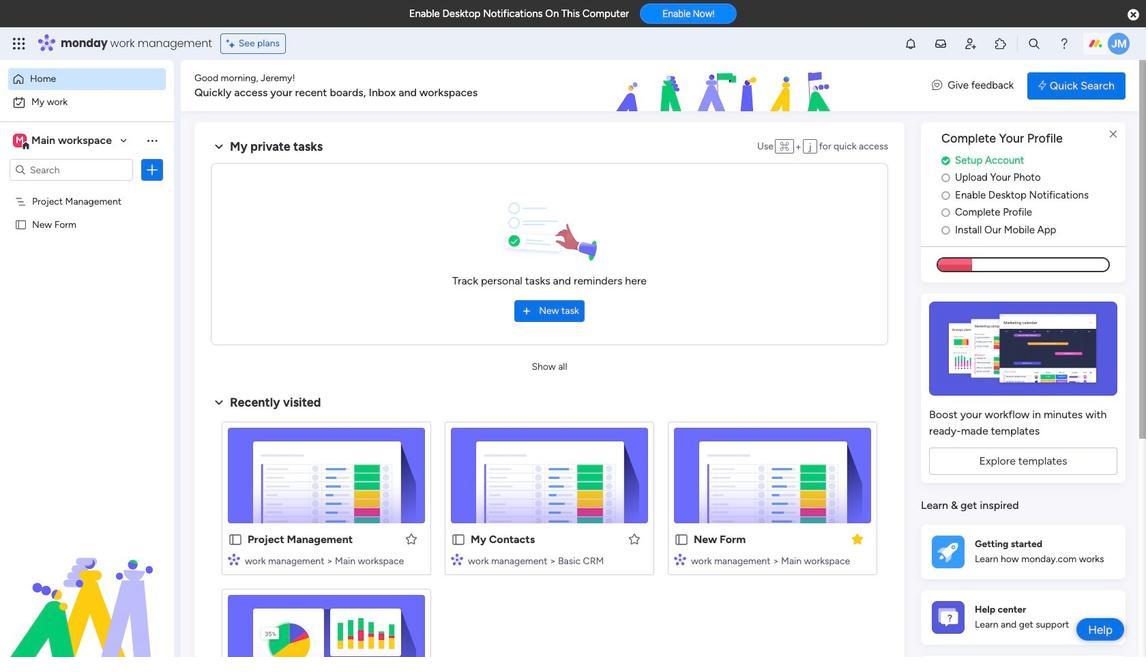 Task type: vqa. For each thing, say whether or not it's contained in the screenshot.
PUBLIC DASHBOARD 'icon' in the left top of the page
no



Task type: describe. For each thing, give the bounding box(es) containing it.
options image
[[145, 163, 159, 177]]

close recently visited image
[[211, 394, 227, 411]]

search everything image
[[1028, 37, 1041, 51]]

select product image
[[12, 37, 26, 51]]

1 circle o image from the top
[[942, 190, 951, 201]]

workspace options image
[[145, 134, 159, 147]]

monday marketplace image
[[994, 37, 1008, 51]]

quick search results list box
[[211, 411, 889, 657]]

workspace image
[[13, 133, 27, 148]]

1 vertical spatial lottie animation element
[[0, 519, 174, 657]]

lottie animation image for the top the lottie animation element
[[535, 60, 919, 112]]

v2 user feedback image
[[932, 78, 943, 93]]

getting started element
[[921, 525, 1126, 579]]

1 component image from the left
[[228, 554, 240, 566]]

2 public board image from the left
[[674, 532, 689, 547]]

lottie animation image for the bottommost the lottie animation element
[[0, 519, 174, 657]]

remove from favorites image
[[851, 532, 865, 546]]

2 component image from the left
[[451, 554, 463, 566]]

1 vertical spatial option
[[8, 91, 166, 113]]

invite members image
[[964, 37, 978, 51]]



Task type: locate. For each thing, give the bounding box(es) containing it.
see plans image
[[226, 36, 239, 51]]

0 horizontal spatial lottie animation image
[[0, 519, 174, 657]]

help center element
[[921, 590, 1126, 645]]

1 vertical spatial lottie animation image
[[0, 519, 174, 657]]

v2 bolt switch image
[[1039, 78, 1047, 93]]

templates image image
[[934, 302, 1114, 396]]

close my private tasks image
[[211, 139, 227, 155]]

2 vertical spatial option
[[0, 189, 174, 191]]

2 circle o image from the top
[[942, 225, 951, 235]]

1 add to favorites image from the left
[[405, 532, 418, 546]]

1 horizontal spatial add to favorites image
[[628, 532, 642, 546]]

help image
[[1058, 37, 1072, 51]]

dapulse close image
[[1128, 8, 1140, 22]]

option
[[8, 68, 166, 90], [8, 91, 166, 113], [0, 189, 174, 191]]

2 add to favorites image from the left
[[628, 532, 642, 546]]

update feed image
[[934, 37, 948, 51]]

dapulse x slim image
[[1106, 126, 1122, 143]]

1 vertical spatial circle o image
[[942, 225, 951, 235]]

public board image inside quick search results list box
[[228, 532, 243, 547]]

lottie animation element
[[535, 60, 919, 112], [0, 519, 174, 657]]

1 horizontal spatial lottie animation image
[[535, 60, 919, 112]]

2 circle o image from the top
[[942, 208, 951, 218]]

public board image
[[14, 218, 27, 231], [228, 532, 243, 547]]

1 circle o image from the top
[[942, 173, 951, 183]]

0 horizontal spatial lottie animation element
[[0, 519, 174, 657]]

0 vertical spatial lottie animation image
[[535, 60, 919, 112]]

0 vertical spatial public board image
[[14, 218, 27, 231]]

1 vertical spatial circle o image
[[942, 208, 951, 218]]

1 public board image from the left
[[451, 532, 466, 547]]

jeremy miller image
[[1108, 33, 1130, 55]]

notifications image
[[904, 37, 918, 51]]

1 horizontal spatial component image
[[451, 554, 463, 566]]

public board image
[[451, 532, 466, 547], [674, 532, 689, 547]]

1 horizontal spatial public board image
[[674, 532, 689, 547]]

0 vertical spatial lottie animation element
[[535, 60, 919, 112]]

list box
[[0, 187, 174, 420]]

circle o image
[[942, 190, 951, 201], [942, 208, 951, 218]]

check circle image
[[942, 155, 951, 166]]

0 horizontal spatial public board image
[[14, 218, 27, 231]]

0 vertical spatial circle o image
[[942, 190, 951, 201]]

0 vertical spatial option
[[8, 68, 166, 90]]

1 horizontal spatial lottie animation element
[[535, 60, 919, 112]]

workspace selection element
[[13, 132, 114, 150]]

Search in workspace field
[[29, 162, 114, 178]]

1 horizontal spatial public board image
[[228, 532, 243, 547]]

lottie animation image
[[535, 60, 919, 112], [0, 519, 174, 657]]

component image
[[228, 554, 240, 566], [451, 554, 463, 566]]

add to favorites image for 2nd component image from left
[[628, 532, 642, 546]]

circle o image
[[942, 173, 951, 183], [942, 225, 951, 235]]

0 horizontal spatial public board image
[[451, 532, 466, 547]]

0 horizontal spatial component image
[[228, 554, 240, 566]]

0 vertical spatial circle o image
[[942, 173, 951, 183]]

1 vertical spatial public board image
[[228, 532, 243, 547]]

add to favorites image
[[405, 532, 418, 546], [628, 532, 642, 546]]

add to favorites image for 1st component image
[[405, 532, 418, 546]]

0 horizontal spatial add to favorites image
[[405, 532, 418, 546]]



